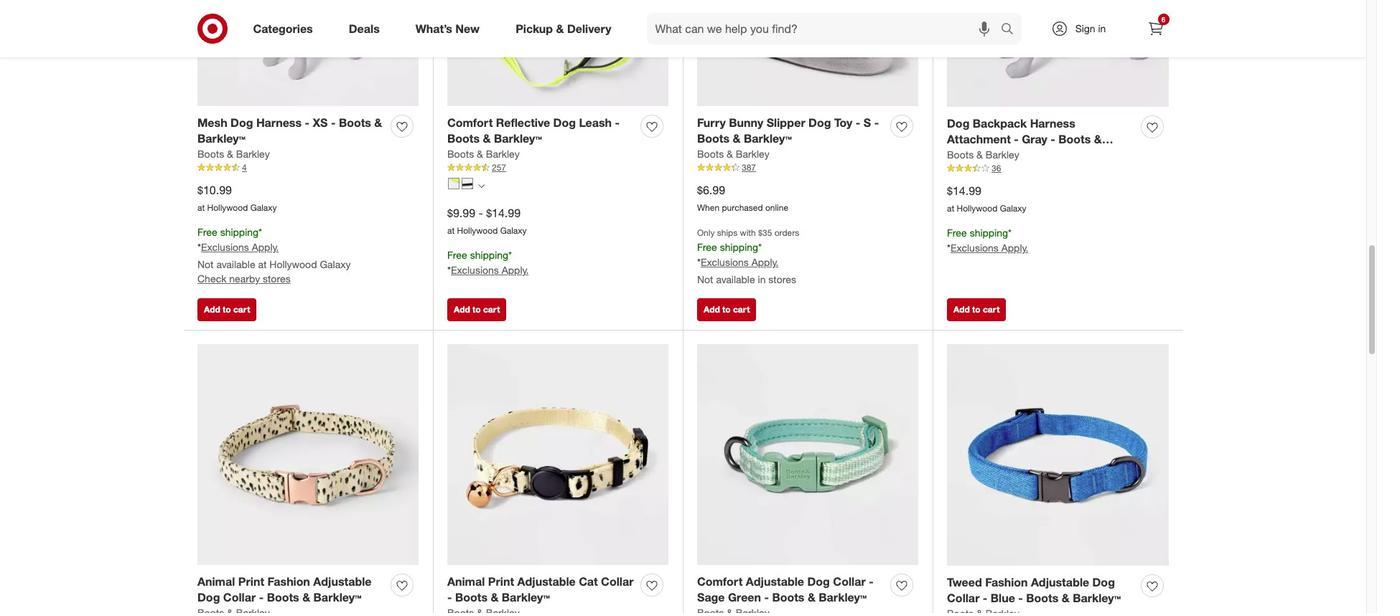 Task type: locate. For each thing, give the bounding box(es) containing it.
free down $9.99
[[447, 249, 467, 261]]

0 horizontal spatial fashion
[[267, 575, 310, 589]]

3 add to cart button from the left
[[697, 298, 756, 321]]

0 horizontal spatial animal
[[197, 575, 235, 589]]

stores right nearby
[[263, 273, 291, 285]]

collar
[[601, 575, 634, 589], [833, 575, 866, 589], [223, 591, 256, 606], [947, 592, 980, 606]]

cart
[[233, 304, 250, 315], [483, 304, 500, 315], [733, 304, 750, 315], [983, 304, 1000, 315]]

with
[[740, 228, 756, 238]]

1 animal from the left
[[197, 575, 235, 589]]

boots & barkley link for dog
[[197, 147, 270, 162]]

harness for backpack
[[1030, 116, 1076, 130]]

boots & barkley link up 257
[[447, 147, 520, 162]]

all colors image
[[478, 183, 485, 189]]

shipping inside free shipping * * exclusions apply. not available at hollywood galaxy check nearby stores
[[220, 226, 259, 238]]

2 to from the left
[[473, 304, 481, 315]]

all colors element
[[478, 181, 485, 190]]

exclusions inside free shipping * * exclusions apply. not available at hollywood galaxy check nearby stores
[[201, 241, 249, 253]]

hollywood down $9.99
[[457, 226, 498, 236]]

apply. down $14.99 at hollywood galaxy
[[1001, 242, 1028, 254]]

free inside free shipping * * exclusions apply. not available at hollywood galaxy check nearby stores
[[197, 226, 217, 238]]

add to cart button for $14.99
[[947, 298, 1006, 321]]

apply. inside free shipping * * exclusions apply. not available at hollywood galaxy check nearby stores
[[252, 241, 279, 253]]

animal print fashion adjustable dog collar - boots & barkley™
[[197, 575, 372, 606]]

pickup & delivery link
[[503, 13, 629, 45]]

comfort reflective dog leash - boots & barkley™ image
[[447, 0, 669, 106], [447, 0, 669, 106]]

exclusions up check
[[201, 241, 249, 253]]

fashion inside tweed fashion adjustable dog collar - blue - boots & barkley™
[[985, 576, 1028, 590]]

animal print fashion adjustable dog collar - boots & barkley™ image
[[197, 345, 419, 566], [197, 345, 419, 566]]

tweed
[[947, 576, 982, 590]]

print inside the animal print adjustable cat collar - boots & barkley™
[[488, 575, 514, 589]]

1 horizontal spatial harness
[[1030, 116, 1076, 130]]

harness inside dog backpack harness attachment - gray - boots & barkley™
[[1030, 116, 1076, 130]]

free for comfort reflective dog leash - boots & barkley™
[[447, 249, 467, 261]]

boots & barkley for reflective
[[447, 148, 520, 160]]

1 print from the left
[[238, 575, 264, 589]]

harness up gray
[[1030, 116, 1076, 130]]

boots & barkley link up 4
[[197, 147, 270, 162]]

$14.99
[[947, 184, 982, 198], [486, 206, 521, 221]]

animal for -
[[447, 575, 485, 589]]

2 add from the left
[[454, 304, 470, 315]]

available
[[216, 258, 255, 271], [716, 274, 755, 286]]

0 horizontal spatial harness
[[256, 115, 302, 130]]

free shipping * * exclusions apply. down $14.99 at hollywood galaxy
[[947, 227, 1028, 254]]

2 print from the left
[[488, 575, 514, 589]]

hollywood down $10.99
[[207, 203, 248, 213]]

4 add to cart from the left
[[954, 304, 1000, 315]]

barkley™
[[197, 132, 246, 146], [494, 132, 542, 146], [744, 132, 792, 146], [947, 149, 995, 163], [313, 591, 362, 606], [502, 591, 550, 606], [819, 591, 867, 606], [1073, 592, 1121, 606]]

barkley up 257
[[486, 148, 520, 160]]

hollywood inside $9.99 - $14.99 at hollywood galaxy
[[457, 226, 498, 236]]

galaxy inside $10.99 at hollywood galaxy
[[250, 203, 277, 213]]

What can we help you find? suggestions appear below search field
[[647, 13, 1004, 45]]

collar inside the animal print adjustable cat collar - boots & barkley™
[[601, 575, 634, 589]]

add to cart for $10.99
[[204, 304, 250, 315]]

1 vertical spatial not
[[697, 274, 713, 286]]

not
[[197, 258, 214, 271], [697, 274, 713, 286]]

$9.99 - $14.99 at hollywood galaxy
[[447, 206, 527, 236]]

print inside animal print fashion adjustable dog collar - boots & barkley™
[[238, 575, 264, 589]]

257
[[492, 162, 506, 173]]

fashion inside animal print fashion adjustable dog collar - boots & barkley™
[[267, 575, 310, 589]]

0 vertical spatial comfort
[[447, 115, 493, 130]]

dog inside "furry bunny slipper dog toy - s - boots & barkley™"
[[809, 115, 831, 130]]

dog inside tweed fashion adjustable dog collar - blue - boots & barkley™
[[1093, 576, 1115, 590]]

- inside the animal print adjustable cat collar - boots & barkley™
[[447, 591, 452, 606]]

0 vertical spatial not
[[197, 258, 214, 271]]

comfort reflective dog leash - boots & barkley™ link
[[447, 115, 635, 147]]

free shipping * * exclusions apply.
[[947, 227, 1028, 254], [447, 249, 529, 276]]

1 horizontal spatial animal
[[447, 575, 485, 589]]

comfort left reflective
[[447, 115, 493, 130]]

1 horizontal spatial free shipping * * exclusions apply.
[[947, 227, 1028, 254]]

adjustable
[[313, 575, 372, 589], [517, 575, 576, 589], [746, 575, 804, 589], [1031, 576, 1089, 590]]

mesh dog harness - xs - boots & barkley™ image
[[197, 0, 419, 106], [197, 0, 419, 106]]

stores
[[263, 273, 291, 285], [769, 274, 796, 286]]

leash
[[579, 115, 612, 130]]

comfort up sage
[[697, 575, 743, 589]]

boots & barkley up 4
[[197, 148, 270, 160]]

1 horizontal spatial stores
[[769, 274, 796, 286]]

available inside free shipping * * exclusions apply. not available at hollywood galaxy check nearby stores
[[216, 258, 255, 271]]

fashion
[[267, 575, 310, 589], [985, 576, 1028, 590]]

barkley™ inside "comfort reflective dog leash - boots & barkley™"
[[494, 132, 542, 146]]

1 add from the left
[[204, 304, 220, 315]]

barkley up 4
[[236, 148, 270, 160]]

green
[[728, 591, 761, 606]]

1 to from the left
[[223, 304, 231, 315]]

exclusions apply. button down 'with'
[[701, 256, 779, 270]]

4 cart from the left
[[983, 304, 1000, 315]]

4 add from the left
[[954, 304, 970, 315]]

& inside comfort adjustable dog collar - sage green - boots & barkley™
[[808, 591, 816, 606]]

bunny
[[729, 115, 763, 130]]

to for $6.99
[[722, 304, 731, 315]]

2 cart from the left
[[483, 304, 500, 315]]

0 horizontal spatial $14.99
[[486, 206, 521, 221]]

gray
[[1022, 132, 1048, 147]]

barkley™ inside animal print fashion adjustable dog collar - boots & barkley™
[[313, 591, 362, 606]]

what's new
[[416, 21, 480, 36]]

collar inside comfort adjustable dog collar - sage green - boots & barkley™
[[833, 575, 866, 589]]

comfort adjustable dog collar - sage green - boots & barkley™ image
[[697, 345, 918, 566], [697, 345, 918, 566]]

exclusions inside the only ships with $35 orders free shipping * * exclusions apply. not available in stores
[[701, 256, 749, 269]]

0 horizontal spatial comfort
[[447, 115, 493, 130]]

in
[[1098, 22, 1106, 34], [758, 274, 766, 286]]

exclusions down $14.99 at hollywood galaxy
[[951, 242, 999, 254]]

boots & barkley up 387
[[697, 148, 769, 160]]

cat
[[579, 575, 598, 589]]

& inside mesh dog harness - xs - boots & barkley™
[[374, 115, 382, 130]]

dog backpack harness attachment - gray - boots & barkley™ image
[[947, 0, 1169, 107], [947, 0, 1169, 107]]

at inside $14.99 at hollywood galaxy
[[947, 203, 954, 214]]

hollywood inside free shipping * * exclusions apply. not available at hollywood galaxy check nearby stores
[[270, 258, 317, 271]]

to
[[223, 304, 231, 315], [473, 304, 481, 315], [722, 304, 731, 315], [972, 304, 981, 315]]

boots & barkley link down attachment
[[947, 148, 1019, 162]]

1 horizontal spatial not
[[697, 274, 713, 286]]

hollywood inside $14.99 at hollywood galaxy
[[957, 203, 998, 214]]

harness left xs
[[256, 115, 302, 130]]

exclusions for dog backpack harness attachment - gray - boots & barkley™
[[951, 242, 999, 254]]

print
[[238, 575, 264, 589], [488, 575, 514, 589]]

comfort inside "comfort reflective dog leash - boots & barkley™"
[[447, 115, 493, 130]]

exclusions down $9.99 - $14.99 at hollywood galaxy
[[451, 264, 499, 276]]

sign
[[1075, 22, 1095, 34]]

collar inside animal print fashion adjustable dog collar - boots & barkley™
[[223, 591, 256, 606]]

boots inside comfort adjustable dog collar - sage green - boots & barkley™
[[772, 591, 805, 606]]

comfort for sage
[[697, 575, 743, 589]]

free shipping * * exclusions apply. down $9.99 - $14.99 at hollywood galaxy
[[447, 249, 529, 276]]

1 vertical spatial available
[[716, 274, 755, 286]]

deals
[[349, 21, 380, 36]]

at inside $9.99 - $14.99 at hollywood galaxy
[[447, 226, 455, 236]]

hollywood up check nearby stores button
[[270, 258, 317, 271]]

free down $14.99 at hollywood galaxy
[[947, 227, 967, 239]]

comfort for boots
[[447, 115, 493, 130]]

1 cart from the left
[[233, 304, 250, 315]]

barkley up 387
[[736, 148, 769, 160]]

online
[[765, 203, 788, 213]]

4 to from the left
[[972, 304, 981, 315]]

exclusions
[[201, 241, 249, 253], [951, 242, 999, 254], [701, 256, 749, 269], [451, 264, 499, 276]]

categories link
[[241, 13, 331, 45]]

only ships with $35 orders free shipping * * exclusions apply. not available in stores
[[697, 228, 799, 286]]

dog inside animal print fashion adjustable dog collar - boots & barkley™
[[197, 591, 220, 606]]

in right "sign"
[[1098, 22, 1106, 34]]

available down ships
[[716, 274, 755, 286]]

3 add to cart from the left
[[704, 304, 750, 315]]

free
[[197, 226, 217, 238], [947, 227, 967, 239], [697, 241, 717, 254], [447, 249, 467, 261]]

1 horizontal spatial comfort
[[697, 575, 743, 589]]

36 link
[[947, 162, 1169, 175]]

barkley up '36'
[[986, 149, 1019, 161]]

shipping inside the only ships with $35 orders free shipping * * exclusions apply. not available in stores
[[720, 241, 758, 254]]

$14.99 inside $14.99 at hollywood galaxy
[[947, 184, 982, 198]]

shipping for mesh dog harness - xs - boots & barkley™
[[220, 226, 259, 238]]

boots & barkley down attachment
[[947, 149, 1019, 161]]

1 horizontal spatial print
[[488, 575, 514, 589]]

add to cart for $9.99
[[454, 304, 500, 315]]

387 link
[[697, 162, 918, 174]]

cart for $10.99
[[233, 304, 250, 315]]

boots inside dog backpack harness attachment - gray - boots & barkley™
[[1059, 132, 1091, 147]]

furry
[[697, 115, 726, 130]]

free for mesh dog harness - xs - boots & barkley™
[[197, 226, 217, 238]]

not up check
[[197, 258, 214, 271]]

shipping for dog backpack harness attachment - gray - boots & barkley™
[[970, 227, 1008, 239]]

animal print adjustable cat collar - boots & barkley™ image
[[447, 345, 669, 566], [447, 345, 669, 566]]

stores inside the only ships with $35 orders free shipping * * exclusions apply. not available in stores
[[769, 274, 796, 286]]

2 add to cart button from the left
[[447, 298, 506, 321]]

furry bunny slipper dog toy - s - boots & barkley™ image
[[697, 0, 918, 106], [697, 0, 918, 106]]

1 horizontal spatial fashion
[[985, 576, 1028, 590]]

1 add to cart from the left
[[204, 304, 250, 315]]

shipping down $9.99 - $14.99 at hollywood galaxy
[[470, 249, 508, 261]]

shipping down 'with'
[[720, 241, 758, 254]]

36
[[992, 163, 1001, 174]]

hollywood down '36'
[[957, 203, 998, 214]]

barkley™ inside dog backpack harness attachment - gray - boots & barkley™
[[947, 149, 995, 163]]

barkley for backpack
[[986, 149, 1019, 161]]

add to cart
[[204, 304, 250, 315], [454, 304, 500, 315], [704, 304, 750, 315], [954, 304, 1000, 315]]

galaxy
[[250, 203, 277, 213], [1000, 203, 1026, 214], [500, 226, 527, 236], [320, 258, 351, 271]]

4 link
[[197, 162, 419, 174]]

1 vertical spatial $14.99
[[486, 206, 521, 221]]

0 vertical spatial available
[[216, 258, 255, 271]]

0 horizontal spatial in
[[758, 274, 766, 286]]

free down only
[[697, 241, 717, 254]]

2 add to cart from the left
[[454, 304, 500, 315]]

not down only
[[697, 274, 713, 286]]

1 horizontal spatial available
[[716, 274, 755, 286]]

comfort inside comfort adjustable dog collar - sage green - boots & barkley™
[[697, 575, 743, 589]]

sign in link
[[1039, 13, 1128, 45]]

- inside "comfort reflective dog leash - boots & barkley™"
[[615, 115, 620, 130]]

add to cart button
[[197, 298, 257, 321], [447, 298, 506, 321], [697, 298, 756, 321], [947, 298, 1006, 321]]

dog backpack harness attachment - gray - boots & barkley™ link
[[947, 115, 1135, 163]]

boots
[[339, 115, 371, 130], [447, 132, 480, 146], [697, 132, 730, 146], [1059, 132, 1091, 147], [197, 148, 224, 160], [447, 148, 474, 160], [697, 148, 724, 160], [947, 149, 974, 161], [267, 591, 299, 606], [455, 591, 488, 606], [772, 591, 805, 606], [1026, 592, 1059, 606]]

in down $35
[[758, 274, 766, 286]]

galaxy inside free shipping * * exclusions apply. not available at hollywood galaxy check nearby stores
[[320, 258, 351, 271]]

apply. for dog backpack harness attachment - gray - boots & barkley™
[[1001, 242, 1028, 254]]

sign in
[[1075, 22, 1106, 34]]

print for boots
[[488, 575, 514, 589]]

dog inside mesh dog harness - xs - boots & barkley™
[[231, 115, 253, 130]]

0 horizontal spatial not
[[197, 258, 214, 271]]

boots & barkley link up 387
[[697, 147, 769, 162]]

1 horizontal spatial in
[[1098, 22, 1106, 34]]

-
[[305, 115, 309, 130], [331, 115, 336, 130], [615, 115, 620, 130], [856, 115, 860, 130], [874, 115, 879, 130], [1014, 132, 1019, 147], [1051, 132, 1055, 147], [479, 206, 483, 221], [869, 575, 874, 589], [259, 591, 264, 606], [447, 591, 452, 606], [764, 591, 769, 606], [983, 592, 988, 606], [1018, 592, 1023, 606]]

$14.99 inside $9.99 - $14.99 at hollywood galaxy
[[486, 206, 521, 221]]

apply.
[[252, 241, 279, 253], [1001, 242, 1028, 254], [752, 256, 779, 269], [502, 264, 529, 276]]

add
[[204, 304, 220, 315], [454, 304, 470, 315], [704, 304, 720, 315], [954, 304, 970, 315]]

add to cart for $14.99
[[954, 304, 1000, 315]]

1 horizontal spatial $14.99
[[947, 184, 982, 198]]

2 animal from the left
[[447, 575, 485, 589]]

hollywood
[[207, 203, 248, 213], [957, 203, 998, 214], [457, 226, 498, 236], [270, 258, 317, 271]]

exclusions down ships
[[701, 256, 749, 269]]

mesh dog harness - xs - boots & barkley™
[[197, 115, 382, 146]]

add for $6.99
[[704, 304, 720, 315]]

3 add from the left
[[704, 304, 720, 315]]

boots & barkley
[[197, 148, 270, 160], [447, 148, 520, 160], [697, 148, 769, 160], [947, 149, 1019, 161]]

free down $10.99
[[197, 226, 217, 238]]

boots & barkley for backpack
[[947, 149, 1019, 161]]

at
[[197, 203, 205, 213], [947, 203, 954, 214], [447, 226, 455, 236], [258, 258, 267, 271]]

- inside animal print fashion adjustable dog collar - boots & barkley™
[[259, 591, 264, 606]]

- inside $9.99 - $14.99 at hollywood galaxy
[[479, 206, 483, 221]]

&
[[556, 21, 564, 36], [374, 115, 382, 130], [483, 132, 491, 146], [733, 132, 741, 146], [1094, 132, 1102, 147], [227, 148, 233, 160], [477, 148, 483, 160], [727, 148, 733, 160], [977, 149, 983, 161], [302, 591, 310, 606], [491, 591, 499, 606], [808, 591, 816, 606], [1062, 592, 1070, 606]]

$14.99 right $9.99
[[486, 206, 521, 221]]

animal inside animal print fashion adjustable dog collar - boots & barkley™
[[197, 575, 235, 589]]

shipping
[[220, 226, 259, 238], [970, 227, 1008, 239], [720, 241, 758, 254], [470, 249, 508, 261]]

harness
[[256, 115, 302, 130], [1030, 116, 1076, 130]]

add for $9.99
[[454, 304, 470, 315]]

3 to from the left
[[722, 304, 731, 315]]

at inside free shipping * * exclusions apply. not available at hollywood galaxy check nearby stores
[[258, 258, 267, 271]]

boots & barkley link
[[197, 147, 270, 162], [447, 147, 520, 162], [697, 147, 769, 162], [947, 148, 1019, 162]]

dog inside "comfort reflective dog leash - boots & barkley™"
[[553, 115, 576, 130]]

at inside $10.99 at hollywood galaxy
[[197, 203, 205, 213]]

animal inside the animal print adjustable cat collar - boots & barkley™
[[447, 575, 485, 589]]

free shipping * * exclusions apply. for hollywood
[[947, 227, 1028, 254]]

reflective
[[496, 115, 550, 130]]

1 add to cart button from the left
[[197, 298, 257, 321]]

3 cart from the left
[[733, 304, 750, 315]]

boots & barkley up 257
[[447, 148, 520, 160]]

0 horizontal spatial print
[[238, 575, 264, 589]]

boots inside "comfort reflective dog leash - boots & barkley™"
[[447, 132, 480, 146]]

stores down orders
[[769, 274, 796, 286]]

apply. for mesh dog harness - xs - boots & barkley™
[[252, 241, 279, 253]]

0 horizontal spatial available
[[216, 258, 255, 271]]

adjustable inside tweed fashion adjustable dog collar - blue - boots & barkley™
[[1031, 576, 1089, 590]]

exclusions for comfort reflective dog leash - boots & barkley™
[[451, 264, 499, 276]]

boots & barkley for dog
[[197, 148, 270, 160]]

shipping down $10.99 at hollywood galaxy
[[220, 226, 259, 238]]

apply. down $35
[[752, 256, 779, 269]]

hollywood inside $10.99 at hollywood galaxy
[[207, 203, 248, 213]]

slipper
[[767, 115, 805, 130]]

harness for dog
[[256, 115, 302, 130]]

animal print adjustable cat collar - boots & barkley™
[[447, 575, 634, 606]]

tweed fashion adjustable dog collar - blue - boots & barkley™ image
[[947, 345, 1169, 567], [947, 345, 1169, 567]]

& inside dog backpack harness attachment - gray - boots & barkley™
[[1094, 132, 1102, 147]]

& inside "comfort reflective dog leash - boots & barkley™"
[[483, 132, 491, 146]]

1 vertical spatial in
[[758, 274, 766, 286]]

1 vertical spatial comfort
[[697, 575, 743, 589]]

available up check nearby stores button
[[216, 258, 255, 271]]

$14.99 down attachment
[[947, 184, 982, 198]]

animal
[[197, 575, 235, 589], [447, 575, 485, 589]]

*
[[259, 226, 262, 238], [1008, 227, 1012, 239], [197, 241, 201, 253], [758, 241, 762, 254], [947, 242, 951, 254], [508, 249, 512, 261], [697, 256, 701, 269], [447, 264, 451, 276]]

0 vertical spatial in
[[1098, 22, 1106, 34]]

0 horizontal spatial stores
[[263, 273, 291, 285]]

0 vertical spatial $14.99
[[947, 184, 982, 198]]

dog
[[231, 115, 253, 130], [553, 115, 576, 130], [809, 115, 831, 130], [947, 116, 970, 130], [807, 575, 830, 589], [1093, 576, 1115, 590], [197, 591, 220, 606]]

boots & barkley link for reflective
[[447, 147, 520, 162]]

harness inside mesh dog harness - xs - boots & barkley™
[[256, 115, 302, 130]]

0 horizontal spatial free shipping * * exclusions apply.
[[447, 249, 529, 276]]

4 add to cart button from the left
[[947, 298, 1006, 321]]

free inside the only ships with $35 orders free shipping * * exclusions apply. not available in stores
[[697, 241, 717, 254]]

apply. down $9.99 - $14.99 at hollywood galaxy
[[502, 264, 529, 276]]

shipping down $14.99 at hollywood galaxy
[[970, 227, 1008, 239]]

when
[[697, 203, 720, 213]]

apply. up nearby
[[252, 241, 279, 253]]



Task type: vqa. For each thing, say whether or not it's contained in the screenshot.
Did corresponding to Would recommend
no



Task type: describe. For each thing, give the bounding box(es) containing it.
barkley™ inside mesh dog harness - xs - boots & barkley™
[[197, 132, 246, 146]]

cart for $9.99
[[483, 304, 500, 315]]

what's
[[416, 21, 452, 36]]

boots inside "furry bunny slipper dog toy - s - boots & barkley™"
[[697, 132, 730, 146]]

furry bunny slipper dog toy - s - boots & barkley™
[[697, 115, 879, 146]]

mesh dog harness - xs - boots & barkley™ link
[[197, 115, 385, 147]]

to for $9.99
[[473, 304, 481, 315]]

free shipping * * exclusions apply. for $14.99
[[447, 249, 529, 276]]

add for $14.99
[[954, 304, 970, 315]]

only
[[697, 228, 715, 238]]

& inside the animal print adjustable cat collar - boots & barkley™
[[491, 591, 499, 606]]

free for dog backpack harness attachment - gray - boots & barkley™
[[947, 227, 967, 239]]

barkley for dog
[[236, 148, 270, 160]]

6 link
[[1140, 13, 1172, 45]]

exclusions apply. button down $9.99 - $14.99 at hollywood galaxy
[[451, 263, 529, 278]]

sage
[[697, 591, 725, 606]]

galaxy inside $9.99 - $14.99 at hollywood galaxy
[[500, 226, 527, 236]]

available inside the only ships with $35 orders free shipping * * exclusions apply. not available in stores
[[716, 274, 755, 286]]

barkley™ inside comfort adjustable dog collar - sage green - boots & barkley™
[[819, 591, 867, 606]]

check
[[197, 273, 227, 285]]

comfort reflective dog leash - boots & barkley™
[[447, 115, 620, 146]]

delivery
[[567, 21, 611, 36]]

adjustable inside comfort adjustable dog collar - sage green - boots & barkley™
[[746, 575, 804, 589]]

search button
[[994, 13, 1029, 47]]

apply. for comfort reflective dog leash - boots & barkley™
[[502, 264, 529, 276]]

tweed fashion adjustable dog collar - blue - boots & barkley™ link
[[947, 575, 1135, 608]]

add to cart for $6.99
[[704, 304, 750, 315]]

boots & barkley link for bunny
[[697, 147, 769, 162]]

barkley for bunny
[[736, 148, 769, 160]]

s
[[864, 115, 871, 130]]

pickup
[[516, 21, 553, 36]]

pickup & delivery
[[516, 21, 611, 36]]

dog inside comfort adjustable dog collar - sage green - boots & barkley™
[[807, 575, 830, 589]]

$35
[[758, 228, 772, 238]]

barkley™ inside "furry bunny slipper dog toy - s - boots & barkley™"
[[744, 132, 792, 146]]

387
[[742, 162, 756, 173]]

exclusions for mesh dog harness - xs - boots & barkley™
[[201, 241, 249, 253]]

& inside pickup & delivery link
[[556, 21, 564, 36]]

& inside animal print fashion adjustable dog collar - boots & barkley™
[[302, 591, 310, 606]]

ships
[[717, 228, 738, 238]]

$6.99
[[697, 183, 725, 198]]

free shipping * * exclusions apply. not available at hollywood galaxy check nearby stores
[[197, 226, 351, 285]]

add to cart button for $10.99
[[197, 298, 257, 321]]

check nearby stores button
[[197, 272, 291, 286]]

shipping for comfort reflective dog leash - boots & barkley™
[[470, 249, 508, 261]]

exclusions apply. button up nearby
[[201, 240, 279, 255]]

cart for $14.99
[[983, 304, 1000, 315]]

cart for $6.99
[[733, 304, 750, 315]]

dog inside dog backpack harness attachment - gray - boots & barkley™
[[947, 116, 970, 130]]

add for $10.99
[[204, 304, 220, 315]]

$10.99
[[197, 183, 232, 198]]

boots & barkley for bunny
[[697, 148, 769, 160]]

& inside tweed fashion adjustable dog collar - blue - boots & barkley™
[[1062, 592, 1070, 606]]

& inside "furry bunny slipper dog toy - s - boots & barkley™"
[[733, 132, 741, 146]]

boots inside the animal print adjustable cat collar - boots & barkley™
[[455, 591, 488, 606]]

to for $10.99
[[223, 304, 231, 315]]

what's new link
[[403, 13, 498, 45]]

comfort adjustable dog collar - sage green - boots & barkley™ link
[[697, 574, 885, 607]]

nearby
[[229, 273, 260, 285]]

apply. inside the only ships with $35 orders free shipping * * exclusions apply. not available in stores
[[752, 256, 779, 269]]

collar inside tweed fashion adjustable dog collar - blue - boots & barkley™
[[947, 592, 980, 606]]

furry bunny slipper dog toy - s - boots & barkley™ link
[[697, 115, 885, 147]]

boots inside animal print fashion adjustable dog collar - boots & barkley™
[[267, 591, 299, 606]]

print for -
[[238, 575, 264, 589]]

yellow image
[[448, 178, 460, 190]]

257 link
[[447, 162, 669, 174]]

boots inside tweed fashion adjustable dog collar - blue - boots & barkley™
[[1026, 592, 1059, 606]]

6
[[1162, 15, 1166, 24]]

exclusions apply. button down $14.99 at hollywood galaxy
[[951, 241, 1028, 256]]

in inside the only ships with $35 orders free shipping * * exclusions apply. not available in stores
[[758, 274, 766, 286]]

boots & barkley link for backpack
[[947, 148, 1019, 162]]

purchased
[[722, 203, 763, 213]]

mesh
[[197, 115, 227, 130]]

animal print fashion adjustable dog collar - boots & barkley™ link
[[197, 574, 385, 607]]

adjustable inside animal print fashion adjustable dog collar - boots & barkley™
[[313, 575, 372, 589]]

black image
[[462, 178, 473, 190]]

barkley™ inside the animal print adjustable cat collar - boots & barkley™
[[502, 591, 550, 606]]

add to cart button for $9.99
[[447, 298, 506, 321]]

not inside the only ships with $35 orders free shipping * * exclusions apply. not available in stores
[[697, 274, 713, 286]]

dog backpack harness attachment - gray - boots & barkley™
[[947, 116, 1102, 163]]

search
[[994, 23, 1029, 37]]

xs
[[313, 115, 328, 130]]

tweed fashion adjustable dog collar - blue - boots & barkley™
[[947, 576, 1121, 606]]

$6.99 when purchased online
[[697, 183, 788, 213]]

deals link
[[337, 13, 398, 45]]

attachment
[[947, 132, 1011, 147]]

to for $14.99
[[972, 304, 981, 315]]

$14.99 at hollywood galaxy
[[947, 184, 1026, 214]]

blue
[[991, 592, 1015, 606]]

comfort adjustable dog collar - sage green - boots & barkley™
[[697, 575, 874, 606]]

$10.99 at hollywood galaxy
[[197, 183, 277, 213]]

barkley™ inside tweed fashion adjustable dog collar - blue - boots & barkley™
[[1073, 592, 1121, 606]]

galaxy inside $14.99 at hollywood galaxy
[[1000, 203, 1026, 214]]

adjustable inside the animal print adjustable cat collar - boots & barkley™
[[517, 575, 576, 589]]

toy
[[834, 115, 853, 130]]

animal for collar
[[197, 575, 235, 589]]

new
[[456, 21, 480, 36]]

barkley for reflective
[[486, 148, 520, 160]]

stores inside free shipping * * exclusions apply. not available at hollywood galaxy check nearby stores
[[263, 273, 291, 285]]

orders
[[775, 228, 799, 238]]

not inside free shipping * * exclusions apply. not available at hollywood galaxy check nearby stores
[[197, 258, 214, 271]]

add to cart button for $6.99
[[697, 298, 756, 321]]

categories
[[253, 21, 313, 36]]

backpack
[[973, 116, 1027, 130]]

boots inside mesh dog harness - xs - boots & barkley™
[[339, 115, 371, 130]]

$9.99
[[447, 206, 475, 221]]

4
[[242, 162, 247, 173]]

animal print adjustable cat collar - boots & barkley™ link
[[447, 574, 635, 607]]



